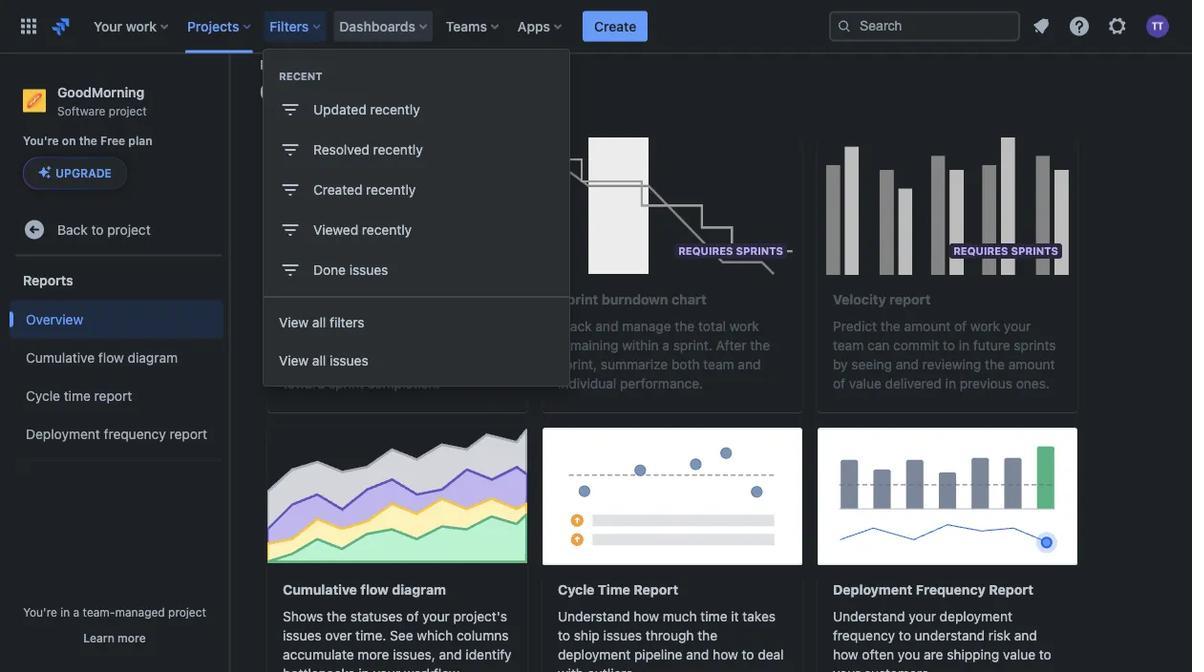 Task type: locate. For each thing, give the bounding box(es) containing it.
project right back
[[107, 222, 151, 237]]

visualize a sprint's completed work and compare it with its total scope. use these insights to track progress toward sprint completion.
[[283, 319, 505, 392]]

1 vertical spatial total
[[426, 338, 454, 353]]

a left team-
[[73, 606, 80, 619]]

0 vertical spatial with
[[378, 338, 404, 353]]

0 vertical spatial amount
[[904, 319, 951, 334]]

in
[[959, 338, 970, 353], [945, 376, 956, 392], [60, 606, 70, 619], [359, 666, 369, 672]]

report down cumulative flow diagram link
[[94, 388, 132, 403]]

1 vertical spatial team
[[703, 357, 734, 373]]

0 vertical spatial team
[[833, 338, 864, 353]]

and up use
[[283, 338, 306, 353]]

in down time.
[[359, 666, 369, 672]]

total inside visualize a sprint's completed work and compare it with its total scope. use these insights to track progress toward sprint completion.
[[426, 338, 454, 353]]

you're for you're in a team-managed project
[[23, 606, 57, 619]]

accumulate
[[283, 647, 354, 663]]

frequency up often
[[833, 628, 895, 644]]

1 you're from the top
[[23, 134, 59, 148]]

goodmorning inside goodmorning software project
[[57, 84, 144, 100]]

value inside understand your deployment frequency to understand risk and how often you are shipping value to your customers.
[[1003, 647, 1035, 663]]

0 horizontal spatial deployment
[[558, 647, 631, 663]]

previous
[[960, 376, 1012, 392]]

report
[[634, 582, 678, 598], [989, 582, 1033, 598]]

1 horizontal spatial more
[[358, 647, 389, 663]]

0 horizontal spatial flow
[[98, 350, 124, 365]]

0 horizontal spatial report
[[634, 582, 678, 598]]

2 horizontal spatial of
[[954, 319, 967, 334]]

sprints for your
[[1011, 245, 1058, 257]]

0 horizontal spatial with
[[378, 338, 404, 353]]

issues inside shows the statuses of your project's issues over time. see which columns accumulate more issues, and identify bottlenecks in your workflow.
[[283, 628, 321, 644]]

0 vertical spatial deployment
[[940, 609, 1012, 625]]

1 vertical spatial a
[[662, 338, 670, 353]]

how left often
[[833, 647, 858, 663]]

0 vertical spatial goodmorning
[[333, 57, 417, 73]]

done
[[313, 262, 346, 278]]

cumulative up "shows"
[[283, 582, 357, 598]]

to up completion. at the bottom left of the page
[[400, 357, 412, 373]]

1 vertical spatial project
[[107, 222, 151, 237]]

1 vertical spatial deployment
[[833, 582, 912, 598]]

1 horizontal spatial deployment
[[940, 609, 1012, 625]]

project right managed
[[168, 606, 206, 619]]

group containing reports
[[10, 256, 224, 459]]

cycle
[[26, 388, 60, 403], [558, 582, 595, 598]]

more down time.
[[358, 647, 389, 663]]

1 vertical spatial amount
[[1008, 357, 1055, 373]]

1 horizontal spatial with
[[558, 666, 584, 672]]

amount up commit
[[904, 319, 951, 334]]

requires up the future
[[953, 245, 1008, 257]]

2 vertical spatial project
[[168, 606, 206, 619]]

cumulative up cycle time report
[[26, 350, 95, 365]]

0 vertical spatial you're
[[23, 134, 59, 148]]

back to project
[[57, 222, 151, 237]]

sprints inside predict the amount of work your team can commit to in future sprints by seeing and reviewing the amount of value delivered in previous ones.
[[1014, 338, 1056, 353]]

time
[[598, 582, 630, 598]]

total down completed
[[426, 338, 454, 353]]

to right shipping
[[1039, 647, 1051, 663]]

0 horizontal spatial goodmorning
[[57, 84, 144, 100]]

1 vertical spatial you're
[[23, 606, 57, 619]]

0 horizontal spatial projects
[[187, 18, 239, 34]]

1 horizontal spatial total
[[698, 319, 726, 334]]

appswitcher icon image
[[17, 15, 40, 38]]

recently inside "link"
[[373, 142, 423, 158]]

1 vertical spatial of
[[833, 376, 845, 392]]

plan
[[128, 134, 152, 148]]

0 vertical spatial view
[[279, 315, 309, 330]]

goodmorning for goodmorning
[[333, 57, 417, 73]]

1 requires from the left
[[678, 245, 733, 257]]

your profile and settings image
[[1146, 15, 1169, 38]]

you're left on
[[23, 134, 59, 148]]

of inside shows the statuses of your project's issues over time. see which columns accumulate more issues, and identify bottlenecks in your workflow.
[[406, 609, 419, 625]]

2 horizontal spatial how
[[833, 647, 858, 663]]

0 vertical spatial total
[[698, 319, 726, 334]]

a inside track and manage the total work remaining within a sprint. after the sprint, summarize both team and individual performance.
[[662, 338, 670, 353]]

0 vertical spatial cumulative flow diagram
[[26, 350, 178, 365]]

1 vertical spatial frequency
[[833, 628, 895, 644]]

amount up ones.
[[1008, 357, 1055, 373]]

cycle time report link
[[10, 377, 224, 415]]

and inside predict the amount of work your team can commit to in future sprints by seeing and reviewing the amount of value delivered in previous ones.
[[896, 357, 919, 373]]

over
[[325, 628, 352, 644]]

learn more button
[[83, 630, 146, 646]]

to inside visualize a sprint's completed work and compare it with its total scope. use these insights to track progress toward sprint completion.
[[400, 357, 412, 373]]

1 horizontal spatial requires
[[953, 245, 1008, 257]]

resolved recently link
[[264, 130, 569, 170]]

settings image
[[1106, 15, 1129, 38]]

project
[[109, 104, 147, 117], [107, 222, 151, 237], [168, 606, 206, 619]]

requires up the chart
[[678, 245, 733, 257]]

goodmorning up software
[[57, 84, 144, 100]]

1 horizontal spatial deployment
[[833, 582, 912, 598]]

more inside shows the statuses of your project's issues over time. see which columns accumulate more issues, and identify bottlenecks in your workflow.
[[358, 647, 389, 663]]

your up the future
[[1004, 319, 1031, 334]]

view down burnup
[[279, 315, 309, 330]]

and inside shows the statuses of your project's issues over time. see which columns accumulate more issues, and identify bottlenecks in your workflow.
[[439, 647, 462, 663]]

your work
[[94, 18, 157, 34]]

deployment inside understand your deployment frequency to understand risk and how often you are shipping value to your customers.
[[940, 609, 1012, 625]]

overview down reports
[[26, 311, 83, 327]]

time down cumulative flow diagram link
[[64, 388, 91, 403]]

frequency
[[104, 426, 166, 442], [833, 628, 895, 644]]

goodmorning software project
[[57, 84, 147, 117]]

more down managed
[[118, 631, 146, 645]]

work inside visualize a sprint's completed work and compare it with its total scope. use these insights to track progress toward sprint completion.
[[471, 319, 500, 334]]

sidebar navigation image
[[208, 76, 250, 115]]

all
[[312, 315, 326, 330], [312, 353, 326, 369]]

recent
[[279, 70, 322, 83]]

remaining
[[558, 338, 618, 353]]

report up much
[[634, 582, 678, 598]]

1 vertical spatial cumulative
[[283, 582, 357, 598]]

and right risk
[[1014, 628, 1037, 644]]

project inside goodmorning software project
[[109, 104, 147, 117]]

much
[[663, 609, 697, 625]]

chart
[[671, 292, 706, 308]]

0 horizontal spatial understand
[[558, 609, 630, 625]]

report up risk
[[989, 582, 1033, 598]]

the
[[79, 134, 97, 148], [675, 319, 695, 334], [881, 319, 900, 334], [750, 338, 770, 353], [985, 357, 1005, 373], [327, 609, 347, 625], [697, 628, 717, 644]]

all for issues
[[312, 353, 326, 369]]

0 vertical spatial cycle
[[26, 388, 60, 403]]

requires sprints for work
[[678, 245, 783, 257]]

2 requires from the left
[[953, 245, 1008, 257]]

sprint.
[[673, 338, 712, 353]]

diagram
[[128, 350, 178, 365], [392, 582, 446, 598]]

0 horizontal spatial of
[[406, 609, 419, 625]]

track
[[558, 319, 592, 334]]

group
[[10, 256, 224, 459]]

2 vertical spatial a
[[73, 606, 80, 619]]

Search field
[[829, 11, 1020, 42]]

report
[[334, 292, 375, 308], [889, 292, 931, 308], [94, 388, 132, 403], [170, 426, 207, 442]]

1 horizontal spatial goodmorning
[[333, 57, 417, 73]]

1 horizontal spatial cycle
[[558, 582, 595, 598]]

it up insights
[[367, 338, 375, 353]]

1 view from the top
[[279, 315, 309, 330]]

to inside predict the amount of work your team can commit to in future sprints by seeing and reviewing the amount of value delivered in previous ones.
[[943, 338, 955, 353]]

1 vertical spatial all
[[312, 353, 326, 369]]

and up the workflow. on the bottom left of the page
[[439, 647, 462, 663]]

how up through
[[634, 609, 659, 625]]

2 report from the left
[[989, 582, 1033, 598]]

teams
[[446, 18, 487, 34]]

1 horizontal spatial diagram
[[392, 582, 446, 598]]

1 horizontal spatial cumulative
[[283, 582, 357, 598]]

issues up sprint at bottom left
[[330, 353, 368, 369]]

individual
[[558, 376, 616, 392]]

all inside view all filters link
[[312, 315, 326, 330]]

1 report from the left
[[634, 582, 678, 598]]

a right within
[[662, 338, 670, 353]]

0 horizontal spatial overview
[[26, 311, 83, 327]]

done issues
[[313, 262, 388, 278]]

and inside understand your deployment frequency to understand risk and how often you are shipping value to your customers.
[[1014, 628, 1037, 644]]

2 horizontal spatial a
[[662, 338, 670, 353]]

0 horizontal spatial value
[[849, 376, 881, 392]]

more inside button
[[118, 631, 146, 645]]

issues inside understand how much time it takes to ship issues through the deployment pipeline and how to deal with outliers.
[[603, 628, 642, 644]]

2 you're from the top
[[23, 606, 57, 619]]

the up sprint.
[[675, 319, 695, 334]]

to up reviewing
[[943, 338, 955, 353]]

view for view all filters
[[279, 315, 309, 330]]

frequency
[[916, 582, 985, 598]]

1 vertical spatial goodmorning
[[57, 84, 144, 100]]

filters button
[[264, 11, 328, 42]]

it inside visualize a sprint's completed work and compare it with its total scope. use these insights to track progress toward sprint completion.
[[367, 338, 375, 353]]

predict the amount of work your team can commit to in future sprints by seeing and reviewing the amount of value delivered in previous ones.
[[833, 319, 1056, 392]]

burndown
[[601, 292, 668, 308]]

deployment down ship
[[558, 647, 631, 663]]

apps
[[518, 18, 550, 34]]

work up scope.
[[471, 319, 500, 334]]

recently down resolved recently
[[366, 182, 416, 198]]

1 understand from the left
[[558, 609, 630, 625]]

1 vertical spatial with
[[558, 666, 584, 672]]

goodmorning down dashboards
[[333, 57, 417, 73]]

cumulative flow diagram up "statuses"
[[283, 582, 446, 598]]

deployment down cycle time report
[[26, 426, 100, 442]]

jira image
[[50, 15, 73, 38]]

1 horizontal spatial value
[[1003, 647, 1035, 663]]

to left the deal
[[742, 647, 754, 663]]

to
[[91, 222, 104, 237], [943, 338, 955, 353], [400, 357, 412, 373], [558, 628, 570, 644], [899, 628, 911, 644], [742, 647, 754, 663], [1039, 647, 1051, 663]]

and down through
[[686, 647, 709, 663]]

and up delivered
[[896, 357, 919, 373]]

1 vertical spatial cycle
[[558, 582, 595, 598]]

0 vertical spatial of
[[954, 319, 967, 334]]

these
[[310, 357, 345, 373]]

1 vertical spatial projects
[[260, 57, 310, 73]]

understand up often
[[833, 609, 905, 625]]

total up after
[[698, 319, 726, 334]]

1 vertical spatial flow
[[360, 582, 389, 598]]

overview down the projects link
[[260, 78, 354, 105]]

your work button
[[88, 11, 176, 42]]

time inside understand how much time it takes to ship issues through the deployment pipeline and how to deal with outliers.
[[701, 609, 727, 625]]

1 horizontal spatial report
[[989, 582, 1033, 598]]

sprints
[[736, 245, 783, 257], [1011, 245, 1058, 257], [1014, 338, 1056, 353]]

reports
[[23, 273, 73, 289]]

recently
[[370, 102, 420, 117], [373, 142, 423, 158], [366, 182, 416, 198], [362, 222, 412, 238]]

work up the future
[[970, 319, 1000, 334]]

understand how much time it takes to ship issues through the deployment pipeline and how to deal with outliers.
[[558, 609, 784, 672]]

1 horizontal spatial time
[[701, 609, 727, 625]]

flow down overview link
[[98, 350, 124, 365]]

0 horizontal spatial frequency
[[104, 426, 166, 442]]

0 vertical spatial a
[[341, 319, 348, 334]]

0 horizontal spatial total
[[426, 338, 454, 353]]

cycle time report
[[26, 388, 132, 403]]

the down the future
[[985, 357, 1005, 373]]

report inside "link"
[[94, 388, 132, 403]]

your
[[1004, 319, 1031, 334], [422, 609, 450, 625], [909, 609, 936, 625], [373, 666, 400, 672], [833, 666, 860, 672]]

1 horizontal spatial projects
[[260, 57, 310, 73]]

takes
[[742, 609, 776, 625]]

1 horizontal spatial it
[[731, 609, 739, 625]]

1 vertical spatial value
[[1003, 647, 1035, 663]]

1 horizontal spatial frequency
[[833, 628, 895, 644]]

banner
[[0, 0, 1192, 53]]

0 horizontal spatial team
[[703, 357, 734, 373]]

2 view from the top
[[279, 353, 309, 369]]

sprint
[[329, 376, 364, 392]]

0 horizontal spatial deployment
[[26, 426, 100, 442]]

how
[[634, 609, 659, 625], [713, 647, 738, 663], [833, 647, 858, 663]]

cycle inside cycle time report "link"
[[26, 388, 60, 403]]

after
[[716, 338, 746, 353]]

projects for the projects dropdown button
[[187, 18, 239, 34]]

all down burnup report
[[312, 315, 326, 330]]

all inside view all issues link
[[312, 353, 326, 369]]

1 all from the top
[[312, 315, 326, 330]]

0 vertical spatial projects
[[187, 18, 239, 34]]

recently down the created recently
[[362, 222, 412, 238]]

all right use
[[312, 353, 326, 369]]

updated recently
[[313, 102, 420, 117]]

the inside understand how much time it takes to ship issues through the deployment pipeline and how to deal with outliers.
[[697, 628, 717, 644]]

0 vertical spatial overview
[[260, 78, 354, 105]]

deployment for deployment frequency report
[[833, 582, 912, 598]]

1 vertical spatial time
[[701, 609, 727, 625]]

deployment
[[940, 609, 1012, 625], [558, 647, 631, 663]]

1 horizontal spatial overview
[[260, 78, 354, 105]]

of down by
[[833, 376, 845, 392]]

0 horizontal spatial cycle
[[26, 388, 60, 403]]

track
[[416, 357, 447, 373]]

primary element
[[11, 0, 829, 53]]

0 vertical spatial deployment
[[26, 426, 100, 442]]

recently down updated recently link
[[373, 142, 423, 158]]

sprints for work
[[736, 245, 783, 257]]

issues up outliers.
[[603, 628, 642, 644]]

1 vertical spatial deployment
[[558, 647, 631, 663]]

with left its
[[378, 338, 404, 353]]

the right through
[[697, 628, 717, 644]]

cumulative flow diagram down overview link
[[26, 350, 178, 365]]

columns
[[457, 628, 509, 644]]

requires sprints up the chart
[[678, 245, 783, 257]]

all for filters
[[312, 315, 326, 330]]

0 vertical spatial it
[[367, 338, 375, 353]]

1 requires sprints from the left
[[678, 245, 783, 257]]

issues down "shows"
[[283, 628, 321, 644]]

diagram inside group
[[128, 350, 178, 365]]

of
[[954, 319, 967, 334], [833, 376, 845, 392], [406, 609, 419, 625]]

how left the deal
[[713, 647, 738, 663]]

2 requires sprints from the left
[[953, 245, 1058, 257]]

cycle left time
[[558, 582, 595, 598]]

requires sprints up the future
[[953, 245, 1058, 257]]

1 vertical spatial cumulative flow diagram
[[283, 582, 446, 598]]

2 understand from the left
[[833, 609, 905, 625]]

0 horizontal spatial more
[[118, 631, 146, 645]]

viewed recently
[[313, 222, 412, 238]]

1 vertical spatial more
[[358, 647, 389, 663]]

diagram up "which"
[[392, 582, 446, 598]]

work up after
[[729, 319, 759, 334]]

1 horizontal spatial team
[[833, 338, 864, 353]]

view up toward
[[279, 353, 309, 369]]

team down predict
[[833, 338, 864, 353]]

1 vertical spatial view
[[279, 353, 309, 369]]

work right your
[[126, 18, 157, 34]]

projects inside dropdown button
[[187, 18, 239, 34]]

2 vertical spatial of
[[406, 609, 419, 625]]

insights
[[348, 357, 396, 373]]

0 horizontal spatial how
[[634, 609, 659, 625]]

of up see
[[406, 609, 419, 625]]

team-
[[83, 606, 115, 619]]

1 horizontal spatial a
[[341, 319, 348, 334]]

of up reviewing
[[954, 319, 967, 334]]

goodmorning link
[[333, 53, 417, 76]]

of for your
[[954, 319, 967, 334]]

0 horizontal spatial time
[[64, 388, 91, 403]]

time right much
[[701, 609, 727, 625]]

delivered
[[885, 376, 942, 392]]

done issues link
[[264, 250, 569, 290]]

you're left team-
[[23, 606, 57, 619]]

0 horizontal spatial diagram
[[128, 350, 178, 365]]

projects up the sidebar navigation image at the left of the page
[[187, 18, 239, 34]]

1 vertical spatial it
[[731, 609, 739, 625]]

the up over on the bottom left of page
[[327, 609, 347, 625]]

more
[[118, 631, 146, 645], [358, 647, 389, 663]]

which
[[417, 628, 453, 644]]

you're for you're on the free plan
[[23, 134, 59, 148]]

2 all from the top
[[312, 353, 326, 369]]

with
[[378, 338, 404, 353], [558, 666, 584, 672]]

projects down the "filters"
[[260, 57, 310, 73]]

0 horizontal spatial cumulative
[[26, 350, 95, 365]]

frequency inside understand your deployment frequency to understand risk and how often you are shipping value to your customers.
[[833, 628, 895, 644]]

requires for sprint burndown chart
[[678, 245, 733, 257]]

understand inside understand how much time it takes to ship issues through the deployment pipeline and how to deal with outliers.
[[558, 609, 630, 625]]

diagram down overview link
[[128, 350, 178, 365]]

recently for created recently
[[366, 182, 416, 198]]

0 horizontal spatial requires sprints
[[678, 245, 783, 257]]

1 horizontal spatial how
[[713, 647, 738, 663]]

0 vertical spatial more
[[118, 631, 146, 645]]

projects for the projects link
[[260, 57, 310, 73]]

understand for how
[[833, 609, 905, 625]]

search image
[[837, 19, 852, 34]]

0 vertical spatial flow
[[98, 350, 124, 365]]

understand inside understand your deployment frequency to understand risk and how often you are shipping value to your customers.
[[833, 609, 905, 625]]

1 horizontal spatial understand
[[833, 609, 905, 625]]

recently up resolved recently "link"
[[370, 102, 420, 117]]

with inside visualize a sprint's completed work and compare it with its total scope. use these insights to track progress toward sprint completion.
[[378, 338, 404, 353]]

with down ship
[[558, 666, 584, 672]]

a
[[341, 319, 348, 334], [662, 338, 670, 353], [73, 606, 80, 619]]

cumulative
[[26, 350, 95, 365], [283, 582, 357, 598]]

1 horizontal spatial cumulative flow diagram
[[283, 582, 446, 598]]

0 horizontal spatial cumulative flow diagram
[[26, 350, 178, 365]]

frequency down cycle time report "link"
[[104, 426, 166, 442]]

0 horizontal spatial a
[[73, 606, 80, 619]]

0 vertical spatial project
[[109, 104, 147, 117]]

predict
[[833, 319, 877, 334]]

team down after
[[703, 357, 734, 373]]

flow up "statuses"
[[360, 582, 389, 598]]

cycle down cumulative flow diagram link
[[26, 388, 60, 403]]

risk
[[988, 628, 1011, 644]]

the right after
[[750, 338, 770, 353]]



Task type: vqa. For each thing, say whether or not it's contained in the screenshot.
'risk'
yes



Task type: describe. For each thing, give the bounding box(es) containing it.
performance.
[[620, 376, 703, 392]]

in down reviewing
[[945, 376, 956, 392]]

report up 'filters'
[[334, 292, 375, 308]]

team inside track and manage the total work remaining within a sprint. after the sprint, summarize both team and individual performance.
[[703, 357, 734, 373]]

to right back
[[91, 222, 104, 237]]

in left team-
[[60, 606, 70, 619]]

create
[[594, 18, 636, 34]]

burnup
[[283, 292, 331, 308]]

view all issues
[[279, 353, 368, 369]]

cycle time report
[[558, 582, 678, 598]]

shipping
[[947, 647, 999, 663]]

project for goodmorning software project
[[109, 104, 147, 117]]

recently for updated recently
[[370, 102, 420, 117]]

report up commit
[[889, 292, 931, 308]]

managed
[[115, 606, 165, 619]]

learn more
[[83, 631, 146, 645]]

view for view all issues
[[279, 353, 309, 369]]

commit
[[893, 338, 939, 353]]

your up "which"
[[422, 609, 450, 625]]

resolved recently
[[313, 142, 423, 158]]

time.
[[355, 628, 386, 644]]

team inside predict the amount of work your team can commit to in future sprints by seeing and reviewing the amount of value delivered in previous ones.
[[833, 338, 864, 353]]

report for much
[[634, 582, 678, 598]]

recently for resolved recently
[[373, 142, 423, 158]]

software
[[57, 104, 105, 117]]

are
[[924, 647, 943, 663]]

in inside shows the statuses of your project's issues over time. see which columns accumulate more issues, and identify bottlenecks in your workflow.
[[359, 666, 369, 672]]

a inside visualize a sprint's completed work and compare it with its total scope. use these insights to track progress toward sprint completion.
[[341, 319, 348, 334]]

pipeline
[[634, 647, 682, 663]]

of for project's
[[406, 609, 419, 625]]

progress
[[451, 357, 505, 373]]

apps button
[[512, 11, 569, 42]]

filters
[[270, 18, 309, 34]]

ones.
[[1016, 376, 1050, 392]]

updated recently link
[[264, 90, 569, 130]]

upgrade button
[[24, 158, 126, 188]]

create button
[[583, 11, 648, 42]]

sprint
[[558, 292, 598, 308]]

see
[[390, 628, 413, 644]]

time inside cycle time report "link"
[[64, 388, 91, 403]]

1 vertical spatial diagram
[[392, 582, 446, 598]]

report for deployment
[[989, 582, 1033, 598]]

recently for viewed recently
[[362, 222, 412, 238]]

projects button
[[181, 11, 258, 42]]

dashboards button
[[334, 11, 434, 42]]

the inside shows the statuses of your project's issues over time. see which columns accumulate more issues, and identify bottlenecks in your workflow.
[[327, 609, 347, 625]]

bottlenecks
[[283, 666, 355, 672]]

reviewing
[[922, 357, 981, 373]]

you're on the free plan
[[23, 134, 152, 148]]

total inside track and manage the total work remaining within a sprint. after the sprint, summarize both team and individual performance.
[[698, 319, 726, 334]]

jira image
[[50, 15, 73, 38]]

notifications image
[[1030, 15, 1053, 38]]

goodmorning for goodmorning software project
[[57, 84, 144, 100]]

view all filters
[[279, 315, 364, 330]]

back to project link
[[15, 210, 222, 249]]

1 vertical spatial overview
[[26, 311, 83, 327]]

future
[[973, 338, 1010, 353]]

customers.
[[864, 666, 932, 672]]

toward
[[283, 376, 325, 392]]

the right on
[[79, 134, 97, 148]]

outliers.
[[587, 666, 637, 672]]

deployment frequency report link
[[10, 415, 224, 453]]

deal
[[758, 647, 784, 663]]

banner containing your work
[[0, 0, 1192, 53]]

it inside understand how much time it takes to ship issues through the deployment pipeline and how to deal with outliers.
[[731, 609, 739, 625]]

summarize
[[601, 357, 668, 373]]

report down cycle time report "link"
[[170, 426, 207, 442]]

ship
[[574, 628, 600, 644]]

shows
[[283, 609, 323, 625]]

through
[[646, 628, 694, 644]]

1 horizontal spatial flow
[[360, 582, 389, 598]]

how inside understand your deployment frequency to understand risk and how often you are shipping value to your customers.
[[833, 647, 858, 663]]

workflow.
[[404, 666, 462, 672]]

to left ship
[[558, 628, 570, 644]]

project's
[[453, 609, 507, 625]]

viewed
[[313, 222, 358, 238]]

deployment for deployment frequency report
[[26, 426, 100, 442]]

filters
[[330, 315, 364, 330]]

help image
[[1068, 15, 1091, 38]]

with inside understand how much time it takes to ship issues through the deployment pipeline and how to deal with outliers.
[[558, 666, 584, 672]]

completion.
[[367, 376, 440, 392]]

cycle for cycle time report
[[26, 388, 60, 403]]

you
[[898, 647, 920, 663]]

work inside predict the amount of work your team can commit to in future sprints by seeing and reviewing the amount of value delivered in previous ones.
[[970, 319, 1000, 334]]

in up reviewing
[[959, 338, 970, 353]]

velocity report
[[833, 292, 931, 308]]

can
[[867, 338, 890, 353]]

seeing
[[851, 357, 892, 373]]

shows the statuses of your project's issues over time. see which columns accumulate more issues, and identify bottlenecks in your workflow.
[[283, 609, 512, 672]]

manage
[[622, 319, 671, 334]]

burnup report
[[283, 292, 375, 308]]

project for back to project
[[107, 222, 151, 237]]

overview link
[[10, 300, 224, 338]]

and inside visualize a sprint's completed work and compare it with its total scope. use these insights to track progress toward sprint completion.
[[283, 338, 306, 353]]

your down deployment frequency report
[[909, 609, 936, 625]]

view all issues link
[[264, 342, 569, 380]]

created recently
[[313, 182, 416, 198]]

issues,
[[393, 647, 435, 663]]

you're in a team-managed project
[[23, 606, 206, 619]]

deployment frequency report
[[833, 582, 1033, 598]]

dashboards
[[339, 18, 415, 34]]

your inside predict the amount of work your team can commit to in future sprints by seeing and reviewing the amount of value delivered in previous ones.
[[1004, 319, 1031, 334]]

work inside dropdown button
[[126, 18, 157, 34]]

cycle for cycle time report
[[558, 582, 595, 598]]

within
[[622, 338, 659, 353]]

and up 'remaining'
[[595, 319, 618, 334]]

free
[[100, 134, 125, 148]]

understand for issues
[[558, 609, 630, 625]]

issues right done
[[349, 262, 388, 278]]

work inside track and manage the total work remaining within a sprint. after the sprint, summarize both team and individual performance.
[[729, 319, 759, 334]]

understand
[[915, 628, 985, 644]]

0 vertical spatial frequency
[[104, 426, 166, 442]]

1 horizontal spatial amount
[[1008, 357, 1055, 373]]

use
[[283, 357, 307, 373]]

and down after
[[738, 357, 761, 373]]

and inside understand how much time it takes to ship issues through the deployment pipeline and how to deal with outliers.
[[686, 647, 709, 663]]

value inside predict the amount of work your team can commit to in future sprints by seeing and reviewing the amount of value delivered in previous ones.
[[849, 376, 881, 392]]

the up can
[[881, 319, 900, 334]]

cumulative flow diagram inside cumulative flow diagram link
[[26, 350, 178, 365]]

your left the customers.
[[833, 666, 860, 672]]

on
[[62, 134, 76, 148]]

often
[[862, 647, 894, 663]]

deployment frequency report
[[26, 426, 207, 442]]

0 horizontal spatial amount
[[904, 319, 951, 334]]

teams button
[[440, 11, 506, 42]]

sprint's
[[352, 319, 398, 334]]

projects link
[[260, 53, 310, 76]]

your down issues,
[[373, 666, 400, 672]]

requires sprints for your
[[953, 245, 1058, 257]]

deployment inside understand how much time it takes to ship issues through the deployment pipeline and how to deal with outliers.
[[558, 647, 631, 663]]

cumulative flow diagram link
[[10, 338, 224, 377]]

requires for velocity report
[[953, 245, 1008, 257]]

track and manage the total work remaining within a sprint. after the sprint, summarize both team and individual performance.
[[558, 319, 770, 392]]

to up you
[[899, 628, 911, 644]]

learn
[[83, 631, 114, 645]]

sprint,
[[558, 357, 597, 373]]

scope.
[[457, 338, 499, 353]]

statuses
[[350, 609, 403, 625]]

viewed recently link
[[264, 210, 569, 250]]

1 horizontal spatial of
[[833, 376, 845, 392]]

0 vertical spatial cumulative
[[26, 350, 95, 365]]

upgrade
[[55, 167, 112, 180]]

compare
[[309, 338, 363, 353]]

visualize
[[283, 319, 337, 334]]

completed
[[401, 319, 467, 334]]



